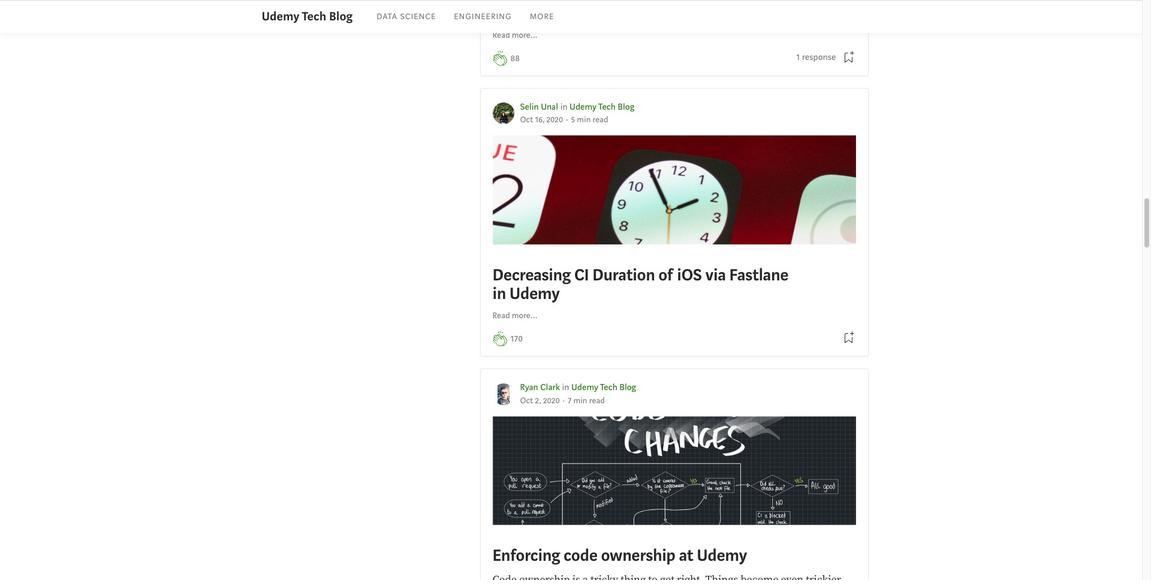 Task type: describe. For each thing, give the bounding box(es) containing it.
170
[[511, 334, 523, 345]]

we automated reindex operation by building a cross-cluster… link
[[493, 0, 856, 26]]

oct 2, 2020
[[520, 396, 560, 406]]

unal
[[541, 101, 558, 113]]

of
[[659, 264, 674, 286]]

1 response
[[797, 51, 836, 63]]

clark
[[540, 382, 560, 393]]

1
[[797, 51, 800, 63]]

enforcing
[[493, 545, 560, 567]]

2 read more… from the top
[[493, 311, 538, 322]]

udemy for enforcing
[[572, 382, 598, 393]]

in udemy
[[493, 283, 560, 305]]

2 more… from the top
[[512, 311, 538, 322]]

5 min read image
[[571, 115, 608, 125]]

selin unal in udemy tech blog
[[520, 101, 635, 113]]

we
[[493, 1, 510, 18]]

code
[[564, 545, 598, 567]]

selin unal link
[[520, 101, 558, 113]]

16,
[[535, 115, 545, 125]]

blog for decreasing
[[618, 101, 635, 113]]

a
[[741, 1, 747, 18]]

fastlane
[[730, 264, 789, 286]]

1 read from the top
[[493, 30, 510, 41]]

0 vertical spatial tech
[[302, 8, 326, 24]]

1 more… from the top
[[512, 30, 538, 41]]

at udemy
[[679, 545, 747, 567]]

ownership
[[601, 545, 676, 567]]

in for enforcing
[[562, 382, 569, 393]]

1 response link
[[797, 51, 836, 64]]

2,
[[535, 396, 541, 406]]

automated
[[513, 1, 574, 18]]

go to the profile of ryan clark image
[[493, 384, 514, 405]]

we automated reindex operation by building a cross-cluster…
[[493, 1, 832, 18]]

decreasing ci duration of ios via fastlane in udemy link
[[493, 136, 856, 307]]

by
[[677, 1, 690, 18]]

reindex
[[577, 1, 617, 18]]

engineering link
[[454, 11, 512, 22]]

enforcing code ownership at udemy link
[[493, 417, 856, 580]]

via
[[705, 264, 726, 286]]

udemy for decreasing
[[570, 101, 597, 113]]

2 read more… link from the top
[[493, 310, 538, 323]]

blog for enforcing
[[620, 382, 636, 393]]

data science
[[377, 11, 436, 22]]

ci
[[574, 264, 589, 286]]

engineering
[[454, 11, 512, 22]]



Task type: locate. For each thing, give the bounding box(es) containing it.
1 oct from the top
[[520, 115, 533, 125]]

duration
[[593, 264, 655, 286]]

selin
[[520, 101, 539, 113]]

2020
[[547, 115, 563, 125], [543, 396, 560, 406]]

more link
[[530, 11, 554, 22]]

tech
[[302, 8, 326, 24], [598, 101, 616, 113], [600, 382, 618, 393]]

1 read more… link from the top
[[493, 29, 538, 42]]

response
[[802, 51, 836, 63]]

0 vertical spatial read
[[493, 30, 510, 41]]

2 read from the top
[[493, 311, 510, 322]]

0 vertical spatial more…
[[512, 30, 538, 41]]

2 oct from the top
[[520, 396, 533, 406]]

more…
[[512, 30, 538, 41], [512, 311, 538, 322]]

tech for decreasing
[[598, 101, 616, 113]]

read down we
[[493, 30, 510, 41]]

0 vertical spatial in
[[560, 101, 568, 113]]

operation
[[620, 1, 674, 18]]

1 vertical spatial udemy tech blog link
[[570, 101, 635, 113]]

udemy
[[262, 8, 300, 24], [570, 101, 597, 113], [572, 382, 598, 393]]

1 vertical spatial read more…
[[493, 311, 538, 322]]

cross-
[[750, 1, 783, 18]]

1 vertical spatial read
[[493, 311, 510, 322]]

data science link
[[377, 11, 436, 22]]

in
[[560, 101, 568, 113], [562, 382, 569, 393]]

1 vertical spatial tech
[[598, 101, 616, 113]]

oct 2, 2020 link
[[520, 396, 560, 406]]

1 vertical spatial in
[[562, 382, 569, 393]]

decreasing ci duration of ios via fastlane in udemy
[[493, 264, 789, 305]]

more
[[530, 11, 554, 22]]

in right the unal
[[560, 101, 568, 113]]

2 vertical spatial udemy tech blog link
[[572, 382, 636, 393]]

2020 for decreasing
[[547, 115, 563, 125]]

oct
[[520, 115, 533, 125], [520, 396, 533, 406]]

2 vertical spatial blog
[[620, 382, 636, 393]]

0 vertical spatial oct
[[520, 115, 533, 125]]

2020 down the unal
[[547, 115, 563, 125]]

170 button
[[511, 333, 523, 346]]

1 vertical spatial oct
[[520, 396, 533, 406]]

read more… up 170
[[493, 311, 538, 322]]

0 vertical spatial udemy tech blog link
[[262, 8, 353, 26]]

read more… link up 170
[[493, 310, 538, 323]]

0 vertical spatial blog
[[329, 8, 353, 24]]

ryan clark in udemy tech blog
[[520, 382, 636, 393]]

2020 for enforcing
[[543, 396, 560, 406]]

0 vertical spatial read more… link
[[493, 29, 538, 42]]

1 vertical spatial more…
[[512, 311, 538, 322]]

1 vertical spatial blog
[[618, 101, 635, 113]]

read more… up 88
[[493, 30, 538, 41]]

udemy tech blog
[[262, 8, 353, 24]]

2020 down clark
[[543, 396, 560, 406]]

7 min read image
[[568, 396, 605, 406]]

decreasing
[[493, 264, 571, 286]]

more… up 88
[[512, 30, 538, 41]]

data
[[377, 11, 398, 22]]

udemy tech blog link
[[262, 8, 353, 26], [570, 101, 635, 113], [572, 382, 636, 393]]

more… down in udemy
[[512, 311, 538, 322]]

2 vertical spatial tech
[[600, 382, 618, 393]]

oct for decreasing
[[520, 115, 533, 125]]

oct for enforcing
[[520, 396, 533, 406]]

88
[[511, 53, 520, 64]]

oct left 2,
[[520, 396, 533, 406]]

oct 16, 2020
[[520, 115, 563, 125]]

oct left the 16,
[[520, 115, 533, 125]]

read more… link up 88
[[493, 29, 538, 42]]

blog
[[329, 8, 353, 24], [618, 101, 635, 113], [620, 382, 636, 393]]

read
[[493, 30, 510, 41], [493, 311, 510, 322]]

enforcing code ownership at udemy
[[493, 545, 747, 567]]

read down in udemy
[[493, 311, 510, 322]]

ios
[[677, 264, 702, 286]]

1 vertical spatial udemy
[[570, 101, 597, 113]]

udemy tech blog link for enforcing
[[572, 382, 636, 393]]

building
[[693, 1, 738, 18]]

ryan
[[520, 382, 538, 393]]

read more… link
[[493, 29, 538, 42], [493, 310, 538, 323]]

1 vertical spatial read more… link
[[493, 310, 538, 323]]

tech for enforcing
[[600, 382, 618, 393]]

read more…
[[493, 30, 538, 41], [493, 311, 538, 322]]

go to the profile of selin unal image
[[493, 103, 514, 124]]

oct 16, 2020 link
[[520, 115, 563, 125]]

1 vertical spatial 2020
[[543, 396, 560, 406]]

2 vertical spatial udemy
[[572, 382, 598, 393]]

ryan clark link
[[520, 382, 560, 393]]

in for decreasing
[[560, 101, 568, 113]]

udemy tech blog link for decreasing
[[570, 101, 635, 113]]

cluster…
[[783, 1, 832, 18]]

in right clark
[[562, 382, 569, 393]]

0 vertical spatial 2020
[[547, 115, 563, 125]]

0 vertical spatial udemy
[[262, 8, 300, 24]]

1 read more… from the top
[[493, 30, 538, 41]]

science
[[400, 11, 436, 22]]

0 vertical spatial read more…
[[493, 30, 538, 41]]

88 button
[[511, 52, 520, 65]]



Task type: vqa. For each thing, say whether or not it's contained in the screenshot.
"We automated reindex operation by building a cross-cluster…"
yes



